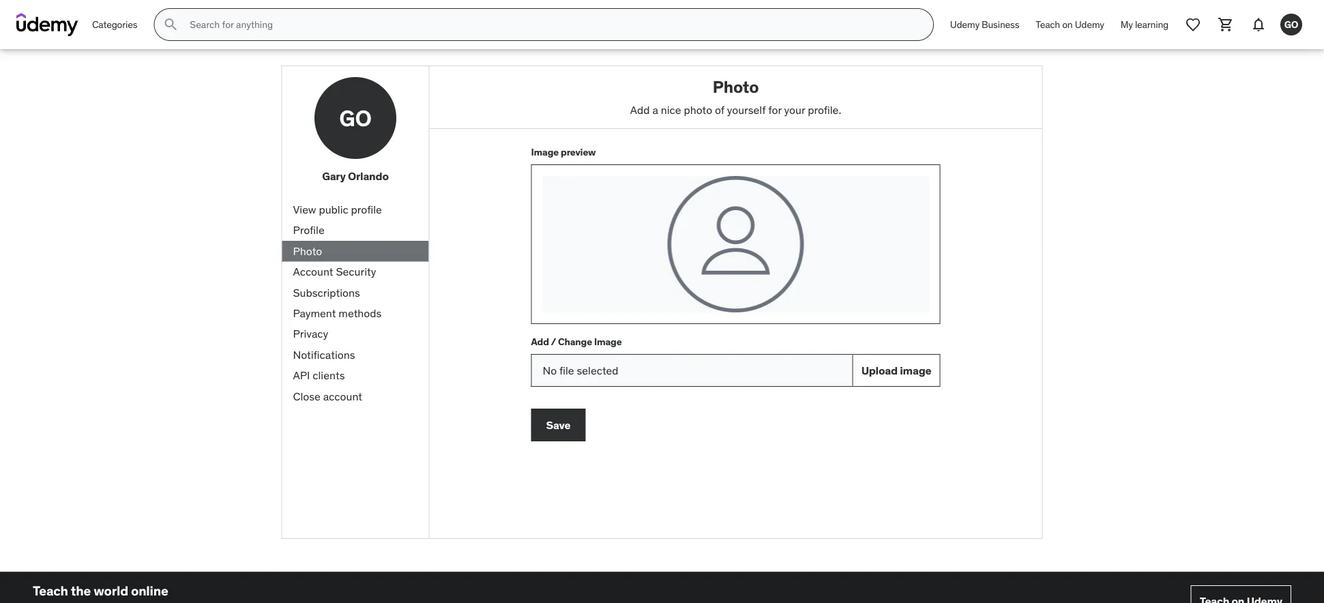 Task type: vqa. For each thing, say whether or not it's contained in the screenshot.
or
no



Task type: describe. For each thing, give the bounding box(es) containing it.
teach on udemy
[[1036, 18, 1105, 31]]

add / change image
[[531, 336, 622, 348]]

file
[[560, 363, 575, 377]]

payment methods link
[[282, 303, 429, 324]]

privacy
[[293, 327, 329, 341]]

1 udemy from the left
[[951, 18, 980, 31]]

my learning
[[1121, 18, 1169, 31]]

teach for teach the world online
[[33, 583, 68, 599]]

profile
[[293, 223, 325, 237]]

yourself
[[727, 103, 766, 117]]

privacy link
[[282, 324, 429, 345]]

security
[[336, 265, 376, 279]]

gary orlando
[[322, 169, 389, 183]]

my
[[1121, 18, 1134, 31]]

no file selected
[[543, 363, 619, 377]]

online
[[131, 583, 168, 599]]

categories
[[92, 18, 137, 31]]

gary
[[322, 169, 346, 183]]

0 horizontal spatial add
[[531, 336, 549, 348]]

upload
[[862, 364, 898, 378]]

close
[[293, 389, 321, 403]]

photo inside photo add a nice photo of yourself for your profile.
[[713, 76, 759, 97]]

categories button
[[84, 8, 146, 41]]

account security link
[[282, 262, 429, 282]]

teach on udemy link
[[1028, 8, 1113, 41]]

udemy business
[[951, 18, 1020, 31]]

photo inside view public profile profile photo account security subscriptions payment methods privacy notifications api clients close account
[[293, 244, 322, 258]]

account
[[293, 265, 334, 279]]

for
[[769, 103, 782, 117]]

my learning link
[[1113, 8, 1178, 41]]

orlando
[[348, 169, 389, 183]]

submit search image
[[163, 16, 179, 33]]

the
[[71, 583, 91, 599]]

1 horizontal spatial image
[[595, 336, 622, 348]]

clients
[[313, 369, 345, 383]]

go inside go link
[[1285, 18, 1299, 30]]

subscriptions
[[293, 286, 360, 300]]

no
[[543, 363, 557, 377]]

world
[[94, 583, 128, 599]]

api clients link
[[282, 365, 429, 386]]

payment
[[293, 306, 336, 320]]

udemy image
[[16, 13, 79, 36]]

upload image
[[862, 364, 932, 378]]



Task type: locate. For each thing, give the bounding box(es) containing it.
2 udemy from the left
[[1076, 18, 1105, 31]]

1 horizontal spatial photo
[[713, 76, 759, 97]]

nice
[[661, 103, 682, 117]]

1 horizontal spatial teach
[[1036, 18, 1061, 31]]

api
[[293, 369, 310, 383]]

1 vertical spatial image
[[595, 336, 622, 348]]

photo link
[[282, 241, 429, 262]]

0 horizontal spatial go
[[339, 104, 372, 132]]

go up gary orlando
[[339, 104, 372, 132]]

image
[[531, 146, 559, 158], [595, 336, 622, 348]]

view public profile link
[[282, 199, 429, 220]]

0 vertical spatial add
[[631, 103, 650, 117]]

notifications image
[[1251, 16, 1268, 33]]

add
[[631, 103, 650, 117], [531, 336, 549, 348]]

udemy right the on
[[1076, 18, 1105, 31]]

selected
[[577, 363, 619, 377]]

close account link
[[282, 386, 429, 407]]

on
[[1063, 18, 1073, 31]]

save
[[546, 418, 571, 432]]

of
[[715, 103, 725, 117]]

0 horizontal spatial teach
[[33, 583, 68, 599]]

0 horizontal spatial image
[[531, 146, 559, 158]]

view public profile profile photo account security subscriptions payment methods privacy notifications api clients close account
[[293, 203, 382, 403]]

1 vertical spatial photo
[[293, 244, 322, 258]]

0 vertical spatial go
[[1285, 18, 1299, 30]]

photo up yourself
[[713, 76, 759, 97]]

teach left the
[[33, 583, 68, 599]]

/
[[551, 336, 556, 348]]

methods
[[339, 306, 382, 320]]

profile link
[[282, 220, 429, 241]]

profile.
[[808, 103, 842, 117]]

business
[[982, 18, 1020, 31]]

a
[[653, 103, 659, 117]]

go link
[[1276, 8, 1309, 41]]

public
[[319, 203, 349, 217]]

1 vertical spatial add
[[531, 336, 549, 348]]

learning
[[1136, 18, 1169, 31]]

0 vertical spatial image
[[531, 146, 559, 158]]

1 horizontal spatial add
[[631, 103, 650, 117]]

1 horizontal spatial go
[[1285, 18, 1299, 30]]

photo add a nice photo of yourself for your profile.
[[631, 76, 842, 117]]

image left preview
[[531, 146, 559, 158]]

teach the world online
[[33, 583, 168, 599]]

0 horizontal spatial photo
[[293, 244, 322, 258]]

wishlist image
[[1186, 16, 1202, 33]]

change
[[558, 336, 593, 348]]

add left /
[[531, 336, 549, 348]]

add inside photo add a nice photo of yourself for your profile.
[[631, 103, 650, 117]]

photo down profile at the top of page
[[293, 244, 322, 258]]

go right notifications image on the right of the page
[[1285, 18, 1299, 30]]

profile
[[351, 203, 382, 217]]

photo
[[684, 103, 713, 117]]

udemy
[[951, 18, 980, 31], [1076, 18, 1105, 31]]

view
[[293, 203, 316, 217]]

image
[[901, 364, 932, 378]]

go
[[1285, 18, 1299, 30], [339, 104, 372, 132]]

save button
[[531, 409, 586, 442]]

image up selected
[[595, 336, 622, 348]]

teach for teach on udemy
[[1036, 18, 1061, 31]]

1 horizontal spatial udemy
[[1076, 18, 1105, 31]]

notifications link
[[282, 345, 429, 365]]

teach left the on
[[1036, 18, 1061, 31]]

0 vertical spatial teach
[[1036, 18, 1061, 31]]

1 vertical spatial teach
[[33, 583, 68, 599]]

add left a
[[631, 103, 650, 117]]

teach
[[1036, 18, 1061, 31], [33, 583, 68, 599]]

preview
[[561, 146, 596, 158]]

subscriptions link
[[282, 282, 429, 303]]

1 vertical spatial go
[[339, 104, 372, 132]]

udemy left business
[[951, 18, 980, 31]]

teach inside teach on udemy link
[[1036, 18, 1061, 31]]

0 vertical spatial photo
[[713, 76, 759, 97]]

notifications
[[293, 348, 355, 362]]

photo
[[713, 76, 759, 97], [293, 244, 322, 258]]

account
[[323, 389, 363, 403]]

your
[[785, 103, 806, 117]]

image preview
[[531, 146, 596, 158]]

udemy business link
[[943, 8, 1028, 41]]

Search for anything text field
[[187, 13, 917, 36]]

0 horizontal spatial udemy
[[951, 18, 980, 31]]

shopping cart with 0 items image
[[1218, 16, 1235, 33]]



